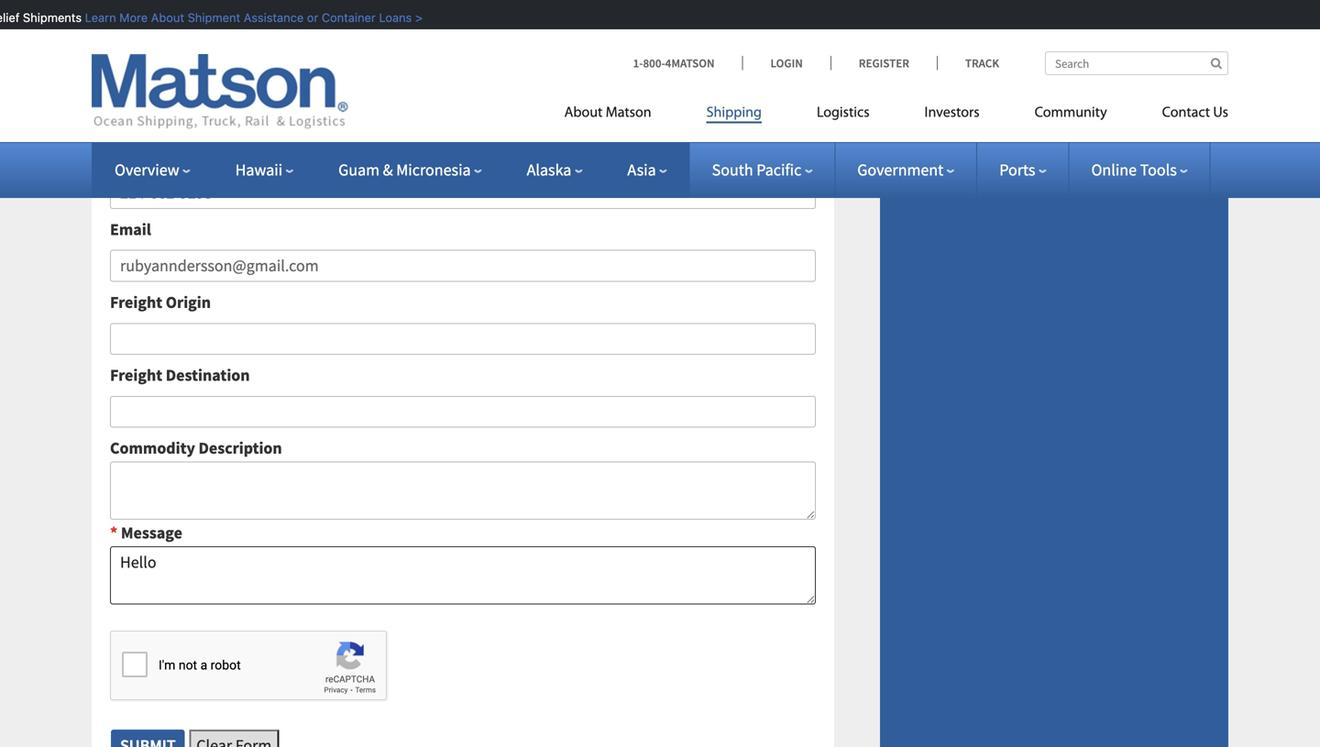 Task type: locate. For each thing, give the bounding box(es) containing it.
2 freight from the top
[[110, 365, 162, 386]]

asia
[[627, 160, 656, 180]]

0 vertical spatial *
[[110, 0, 118, 21]]

south pacific link
[[712, 160, 813, 180]]

1 freight from the top
[[110, 292, 162, 313]]

* message
[[110, 523, 182, 543]]

guam & micronesia
[[338, 160, 471, 180]]

freight
[[110, 292, 162, 313], [110, 365, 162, 386]]

3 * from the top
[[110, 523, 118, 543]]

ports link
[[999, 160, 1046, 180]]

investors
[[925, 106, 980, 121]]

* left message
[[110, 523, 118, 543]]

0 vertical spatial about
[[148, 11, 181, 24]]

contact us
[[1162, 106, 1228, 121]]

phone
[[121, 146, 167, 167]]

freight for freight destination
[[110, 365, 162, 386]]

government link
[[857, 160, 955, 180]]

shipping link
[[679, 97, 789, 134]]

None search field
[[1045, 51, 1228, 75]]

1 * from the top
[[110, 0, 118, 21]]

about right more
[[148, 11, 181, 24]]

0 horizontal spatial about
[[148, 11, 181, 24]]

more
[[116, 11, 145, 24]]

1 horizontal spatial about
[[564, 106, 603, 121]]

tools
[[1140, 160, 1177, 180]]

micronesia
[[396, 160, 471, 180]]

matson
[[606, 106, 651, 121]]

1 vertical spatial freight
[[110, 365, 162, 386]]

us
[[1213, 106, 1228, 121]]

shipping
[[706, 106, 762, 121]]

freight left origin
[[110, 292, 162, 313]]

* for last name
[[110, 0, 118, 21]]

last
[[121, 0, 151, 21]]

1 vertical spatial *
[[110, 146, 118, 167]]

description
[[198, 438, 282, 459]]

Search search field
[[1045, 51, 1228, 75]]

None reset field
[[189, 730, 279, 747]]

2 vertical spatial *
[[110, 523, 118, 543]]

about
[[148, 11, 181, 24], [564, 106, 603, 121]]

* left last
[[110, 0, 118, 21]]

pacific
[[757, 160, 802, 180]]

south pacific
[[712, 160, 802, 180]]

0 vertical spatial freight
[[110, 292, 162, 313]]

* left the "phone"
[[110, 146, 118, 167]]

about matson
[[564, 106, 651, 121]]

Commodity Description text field
[[110, 250, 816, 282]]

shipment
[[185, 11, 237, 24]]

government
[[857, 160, 944, 180]]

south
[[712, 160, 753, 180]]

None text field
[[110, 31, 816, 63], [110, 177, 816, 209], [110, 546, 816, 605], [110, 31, 816, 63], [110, 177, 816, 209], [110, 546, 816, 605]]

overview
[[115, 160, 179, 180]]

None button
[[110, 729, 186, 747]]

online tools link
[[1091, 160, 1188, 180]]

alaska link
[[527, 160, 582, 180]]

1 vertical spatial about
[[564, 106, 603, 121]]

None text field
[[110, 323, 816, 355], [110, 396, 816, 428], [110, 462, 816, 520], [110, 323, 816, 355], [110, 396, 816, 428], [110, 462, 816, 520]]

guam
[[338, 160, 380, 180]]

freight left destination
[[110, 365, 162, 386]]

organization
[[110, 73, 204, 94]]

guam & micronesia link
[[338, 160, 482, 180]]

register link
[[830, 55, 937, 71]]

assistance
[[241, 11, 301, 24]]

*
[[110, 0, 118, 21], [110, 146, 118, 167], [110, 523, 118, 543]]

login link
[[742, 55, 830, 71]]

email
[[110, 219, 151, 240]]

1-800-4matson link
[[633, 55, 742, 71]]

logistics
[[817, 106, 870, 121]]

4matson
[[665, 55, 715, 71]]

ports
[[999, 160, 1035, 180]]

online tools
[[1091, 160, 1177, 180]]

name
[[155, 0, 197, 21]]

1-
[[633, 55, 643, 71]]

about left matson
[[564, 106, 603, 121]]

investors link
[[897, 97, 1007, 134]]

2 * from the top
[[110, 146, 118, 167]]

about inside top menu navigation
[[564, 106, 603, 121]]

freight for freight origin
[[110, 292, 162, 313]]



Task type: vqa. For each thing, say whether or not it's contained in the screenshot.
Community Link
yes



Task type: describe. For each thing, give the bounding box(es) containing it.
community
[[1035, 106, 1107, 121]]

track link
[[937, 55, 999, 71]]

* for message
[[110, 523, 118, 543]]

learn
[[82, 11, 113, 24]]

number
[[171, 146, 230, 167]]

community link
[[1007, 97, 1135, 134]]

online
[[1091, 160, 1137, 180]]

&
[[383, 160, 393, 180]]

asia link
[[627, 160, 667, 180]]

hawaii
[[235, 160, 283, 180]]

freight destination
[[110, 365, 250, 386]]

800-
[[643, 55, 665, 71]]

commodity description
[[110, 438, 282, 459]]

overview link
[[115, 160, 190, 180]]

destination
[[166, 365, 250, 386]]

origin
[[166, 292, 211, 313]]

Organization text field
[[110, 104, 816, 136]]

freight origin
[[110, 292, 211, 313]]

* phone number
[[110, 146, 230, 167]]

blue matson logo with ocean, shipping, truck, rail and logistics written beneath it. image
[[92, 54, 348, 129]]

loans
[[376, 11, 409, 24]]

* last name
[[110, 0, 197, 21]]

alaska
[[527, 160, 571, 180]]

learn more about shipment assistance or container loans >
[[82, 11, 420, 24]]

track
[[965, 55, 999, 71]]

top menu navigation
[[564, 97, 1228, 134]]

commodity
[[110, 438, 195, 459]]

1-800-4matson
[[633, 55, 715, 71]]

container
[[319, 11, 373, 24]]

>
[[412, 11, 420, 24]]

contact us link
[[1135, 97, 1228, 134]]

or
[[304, 11, 315, 24]]

logistics link
[[789, 97, 897, 134]]

* for phone number
[[110, 146, 118, 167]]

login
[[771, 55, 803, 71]]

learn more about shipment assistance or container loans > link
[[82, 11, 420, 24]]

contact
[[1162, 106, 1210, 121]]

hawaii link
[[235, 160, 294, 180]]

register
[[859, 55, 909, 71]]

message
[[121, 523, 182, 543]]

search image
[[1211, 57, 1222, 69]]

about matson link
[[564, 97, 679, 134]]



